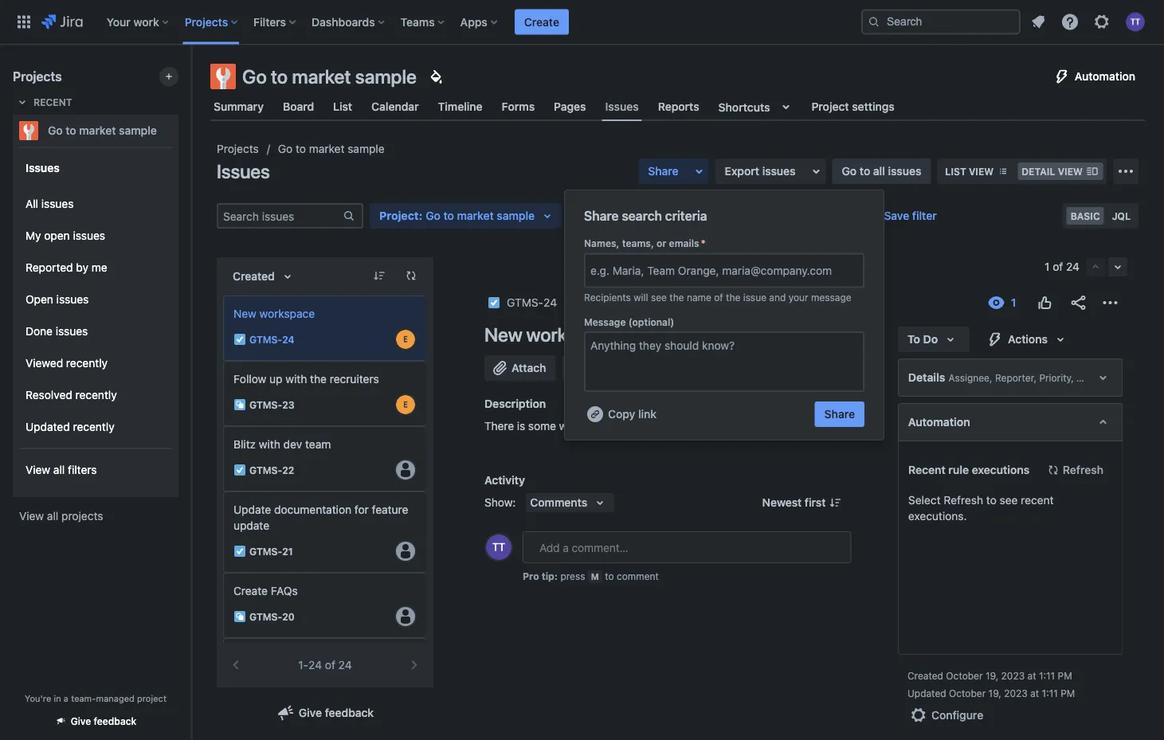 Task type: describe. For each thing, give the bounding box(es) containing it.
calendar
[[372, 100, 419, 113]]

sub task image
[[234, 399, 246, 411]]

to right m
[[605, 571, 614, 582]]

up
[[270, 373, 283, 386]]

details
[[908, 371, 946, 384]]

you're in a team-managed project
[[25, 694, 167, 704]]

sub-task element containing create faqs
[[223, 573, 427, 639]]

projects
[[61, 510, 103, 523]]

resolved recently link
[[19, 379, 172, 411]]

vote options: no one has voted for this issue yet. image
[[1036, 293, 1055, 313]]

task element containing update documentation for feature update
[[223, 492, 427, 573]]

update
[[234, 503, 271, 517]]

recently for resolved recently
[[75, 389, 117, 402]]

go right the "open export issues dropdown" image
[[842, 165, 857, 178]]

create faqs
[[234, 585, 298, 598]]

list box containing new workspace
[[223, 296, 427, 741]]

24 inside 'gtms-24' link
[[544, 296, 557, 309]]

view all filters
[[26, 464, 97, 477]]

reported
[[26, 261, 73, 274]]

give for right give feedback button
[[299, 707, 322, 720]]

settings image
[[1093, 12, 1112, 31]]

1 horizontal spatial give feedback
[[299, 707, 374, 720]]

0 vertical spatial 19,
[[986, 670, 999, 682]]

2 vertical spatial of
[[325, 659, 336, 672]]

notifications image
[[1029, 12, 1048, 31]]

set background color image
[[426, 67, 446, 86]]

automation button
[[1043, 64, 1146, 89]]

e.g.
[[591, 264, 610, 277]]

eloisefrancis23 image for new workspace
[[396, 330, 415, 349]]

pro tip: press m to comment
[[523, 571, 659, 582]]

a
[[64, 694, 69, 704]]

0 vertical spatial at
[[1028, 670, 1036, 682]]

message (optional)
[[584, 317, 675, 328]]

comments button
[[526, 493, 615, 513]]

pro
[[523, 571, 539, 582]]

create for create
[[524, 15, 560, 28]]

open issues
[[26, 293, 89, 306]]

:
[[419, 209, 423, 222]]

collapse recent projects image
[[13, 92, 32, 112]]

name
[[687, 292, 712, 303]]

new workspace inside the task element
[[234, 307, 315, 320]]

24 inside the task element
[[282, 334, 295, 345]]

attach button
[[485, 356, 556, 381]]

issues up save filter
[[889, 165, 922, 178]]

1 horizontal spatial go to market sample link
[[278, 140, 385, 159]]

all
[[26, 197, 38, 211]]

0 vertical spatial all
[[874, 165, 886, 178]]

issues for projects link
[[217, 160, 270, 183]]

created october 19, 2023 at 1:11 pm updated october 19, 2023 at 1:11 pm
[[908, 670, 1075, 699]]

blitz
[[234, 438, 256, 451]]

gtms- for up
[[250, 399, 282, 411]]

1 vertical spatial 2023
[[1004, 688, 1028, 699]]

project
[[137, 694, 167, 704]]

to down 'recent'
[[66, 124, 76, 137]]

team
[[648, 264, 675, 277]]

criteria
[[665, 208, 708, 224]]

gtms- left copy link to issue icon
[[507, 296, 544, 309]]

blitz with dev team
[[234, 438, 331, 451]]

e.g. maria, team orange, maria@company.com
[[591, 264, 832, 277]]

help image
[[1061, 12, 1080, 31]]

newest first button
[[753, 493, 852, 513]]

save
[[884, 209, 910, 222]]

go up summary
[[242, 65, 267, 88]]

comment
[[617, 571, 659, 582]]

share button
[[815, 402, 865, 427]]

project : go to market sample
[[379, 209, 535, 222]]

apps button
[[456, 9, 504, 35]]

summary link
[[210, 92, 267, 121]]

automation element
[[898, 403, 1123, 442]]

done issues
[[26, 325, 88, 338]]

do!
[[600, 420, 616, 433]]

group containing all issues
[[19, 183, 172, 448]]

1 vertical spatial of
[[715, 292, 724, 303]]

sidebar navigation image
[[174, 64, 209, 96]]

description
[[485, 397, 546, 411]]

0 vertical spatial pm
[[1058, 670, 1072, 682]]

reports link
[[655, 92, 703, 121]]

open share dialog image
[[690, 162, 709, 181]]

1 vertical spatial 1:11
[[1042, 688, 1058, 699]]

1 horizontal spatial new workspace
[[485, 324, 617, 346]]

issues inside tab list
[[606, 100, 639, 113]]

updated recently
[[26, 421, 115, 434]]

by
[[76, 261, 89, 274]]

eloisefrancis23 image for follow up with the recruiters
[[396, 395, 415, 415]]

feature
[[372, 503, 409, 517]]

do
[[923, 333, 938, 346]]

1 of 24
[[1045, 260, 1080, 273]]

all issues
[[26, 197, 74, 211]]

to do button
[[898, 327, 970, 352]]

feedback for the left give feedback button
[[94, 716, 137, 727]]

copy
[[608, 408, 636, 421]]

maria@company.com
[[723, 264, 832, 277]]

your profile and settings image
[[1126, 12, 1146, 31]]

open export issues dropdown image
[[807, 162, 826, 181]]

share image
[[1069, 293, 1088, 313]]

to do
[[908, 333, 938, 346]]

created for created
[[233, 270, 275, 283]]

project settings link
[[809, 92, 898, 121]]

project settings
[[812, 100, 895, 113]]

m
[[591, 572, 599, 582]]

2 vertical spatial go to market sample
[[278, 142, 385, 155]]

gtms-21
[[250, 546, 293, 557]]

gtms-24 link
[[507, 293, 557, 313]]

copy link button
[[584, 402, 659, 427]]

all for projects
[[47, 510, 58, 523]]

issues for open issues
[[56, 293, 89, 306]]

create for create faqs
[[234, 585, 268, 598]]

issues for all issues
[[41, 197, 74, 211]]

go to all issues link
[[833, 159, 931, 184]]

2 horizontal spatial the
[[726, 292, 741, 303]]

or
[[657, 238, 667, 249]]

market right the ':' at the top
[[457, 209, 494, 222]]

create project image
[[163, 70, 175, 83]]

0 horizontal spatial give feedback
[[71, 716, 137, 727]]

task image for blitz with dev team
[[234, 464, 246, 477]]

gtms-20
[[250, 611, 295, 623]]

configure link
[[900, 703, 993, 729]]

work inside popup button
[[134, 15, 159, 28]]

20
[[282, 611, 295, 623]]

to down the board link
[[296, 142, 306, 155]]

recruiters
[[330, 373, 379, 386]]

issues right open
[[73, 229, 105, 242]]

view for detail view
[[1058, 166, 1083, 177]]

gtms- for faqs
[[250, 611, 282, 623]]

1 horizontal spatial task image
[[488, 297, 501, 309]]

filters
[[254, 15, 286, 28]]

1 vertical spatial october
[[949, 688, 986, 699]]

viewed
[[26, 357, 63, 370]]

workspace inside the task element
[[260, 307, 315, 320]]

follow up with the recruiters
[[234, 373, 379, 386]]

1 vertical spatial 19,
[[989, 688, 1002, 699]]

23
[[282, 399, 295, 411]]

export
[[725, 165, 760, 178]]

the for recruiters
[[310, 373, 327, 386]]

teams button
[[396, 9, 451, 35]]

detail view
[[1022, 166, 1083, 177]]

view all filters link
[[19, 454, 172, 486]]

me
[[92, 261, 107, 274]]

shortcuts button
[[716, 92, 799, 121]]

actions
[[1008, 333, 1048, 346]]

orange,
[[678, 264, 720, 277]]

market up all issues link
[[79, 124, 116, 137]]

resolved recently
[[26, 389, 117, 402]]

go down the board link
[[278, 142, 293, 155]]

0 horizontal spatial go to market sample link
[[13, 115, 172, 147]]

group containing issues
[[19, 147, 172, 496]]

refresh image
[[405, 269, 418, 282]]

maria,
[[613, 264, 645, 277]]

timeline
[[438, 100, 483, 113]]

copy link to issue image
[[554, 296, 567, 309]]

jql
[[1113, 210, 1131, 222]]

recent
[[33, 96, 72, 108]]

banner containing your work
[[0, 0, 1165, 45]]

new inside the task element
[[234, 307, 257, 320]]

add to starred image
[[174, 121, 193, 140]]

0 vertical spatial updated
[[26, 421, 70, 434]]

Search issues text field
[[218, 205, 343, 227]]

2 horizontal spatial of
[[1053, 260, 1064, 273]]



Task type: vqa. For each thing, say whether or not it's contained in the screenshot.
Criteria
yes



Task type: locate. For each thing, give the bounding box(es) containing it.
1 vertical spatial created
[[908, 670, 943, 682]]

0 horizontal spatial gtms-24
[[250, 334, 295, 345]]

give down team-
[[71, 716, 91, 727]]

all for filters
[[53, 464, 65, 477]]

order by image
[[278, 267, 297, 286]]

feedback for right give feedback button
[[325, 707, 374, 720]]

give feedback down 1-24 of 24
[[299, 707, 374, 720]]

1 task image from the top
[[234, 333, 246, 346]]

created left order by icon
[[233, 270, 275, 283]]

view right the detail
[[1058, 166, 1083, 177]]

1 group from the top
[[19, 147, 172, 496]]

Message (optional) text field
[[584, 332, 865, 392]]

market up list link
[[292, 65, 351, 88]]

1 horizontal spatial feedback
[[325, 707, 374, 720]]

done
[[26, 325, 53, 338]]

Add a comment… field
[[523, 532, 852, 564]]

create inside "button"
[[524, 15, 560, 28]]

list right board
[[333, 100, 352, 113]]

gtms-24
[[507, 296, 557, 309], [250, 334, 295, 345]]

projects for projects link
[[217, 142, 259, 155]]

1 horizontal spatial share
[[648, 165, 679, 178]]

1 vertical spatial pm
[[1061, 688, 1075, 699]]

the for name
[[670, 292, 685, 303]]

1 vertical spatial eloisefrancis23 image
[[396, 395, 415, 415]]

projects down summary link
[[217, 142, 259, 155]]

issues inside button
[[763, 165, 796, 178]]

share search criteria
[[584, 208, 708, 224]]

1 vertical spatial share
[[584, 208, 619, 224]]

reports
[[658, 100, 700, 113]]

issues for export issues
[[763, 165, 796, 178]]

market down list link
[[309, 142, 345, 155]]

view for list view
[[969, 166, 994, 177]]

Search field
[[862, 9, 1021, 35]]

0 horizontal spatial give feedback button
[[45, 709, 146, 735]]

my open issues link
[[19, 220, 172, 252]]

work right your
[[134, 15, 159, 28]]

1-24 of 24
[[298, 659, 352, 672]]

give feedback button down 1-24 of 24
[[267, 701, 384, 726]]

feedback down "managed"
[[94, 716, 137, 727]]

export issues button
[[716, 159, 826, 184]]

0 horizontal spatial automation
[[908, 416, 970, 429]]

press
[[561, 571, 586, 582]]

1 horizontal spatial created
[[908, 670, 943, 682]]

1 horizontal spatial work
[[559, 420, 584, 433]]

2 view from the left
[[1058, 166, 1083, 177]]

search image
[[868, 16, 881, 28]]

share inside button
[[825, 408, 855, 421]]

open
[[44, 229, 70, 242]]

created button
[[223, 264, 307, 289]]

go to market sample
[[242, 65, 417, 88], [48, 124, 157, 137], [278, 142, 385, 155]]

all left projects
[[47, 510, 58, 523]]

21
[[282, 546, 293, 557]]

1:11
[[1039, 670, 1055, 682], [1042, 688, 1058, 699]]

configure
[[932, 709, 984, 722]]

dashboards
[[312, 15, 375, 28]]

automation inside button
[[1075, 70, 1136, 83]]

recently down done issues link
[[66, 357, 108, 370]]

view for view all filters
[[26, 464, 50, 477]]

1 vertical spatial task image
[[234, 545, 246, 558]]

view inside 'view all projects' link
[[19, 510, 44, 523]]

timeline link
[[435, 92, 486, 121]]

with
[[286, 373, 307, 386], [259, 438, 281, 451]]

market
[[292, 65, 351, 88], [79, 124, 116, 137], [309, 142, 345, 155], [457, 209, 494, 222]]

0 horizontal spatial new
[[234, 307, 257, 320]]

gtms- right sub task icon
[[250, 399, 282, 411]]

with right 'up' at bottom
[[286, 373, 307, 386]]

newest first image
[[829, 497, 842, 509]]

jira image
[[41, 12, 83, 31], [41, 12, 83, 31]]

1 vertical spatial view
[[19, 510, 44, 523]]

feedback
[[325, 707, 374, 720], [94, 716, 137, 727]]

eloisefrancis23 image inside the task element
[[396, 330, 415, 349]]

tip:
[[542, 571, 558, 582]]

newest first
[[763, 496, 826, 509]]

issues down reported by me
[[56, 293, 89, 306]]

1 horizontal spatial list
[[946, 166, 967, 177]]

give feedback down you're in a team-managed project
[[71, 716, 137, 727]]

issues for done issues
[[56, 325, 88, 338]]

0 vertical spatial task image
[[234, 333, 246, 346]]

1 view from the left
[[969, 166, 994, 177]]

go down 'recent'
[[48, 124, 63, 137]]

view left projects
[[19, 510, 44, 523]]

0 vertical spatial create
[[524, 15, 560, 28]]

*
[[701, 238, 706, 249]]

list
[[333, 100, 352, 113], [946, 166, 967, 177]]

reported by me
[[26, 261, 107, 274]]

1 horizontal spatial new
[[485, 324, 523, 346]]

issues right pages
[[606, 100, 639, 113]]

see
[[651, 292, 667, 303]]

2 vertical spatial all
[[47, 510, 58, 523]]

project left settings
[[812, 100, 850, 113]]

recently
[[66, 357, 108, 370], [75, 389, 117, 402], [73, 421, 115, 434]]

0 vertical spatial gtms-24
[[507, 296, 557, 309]]

the inside sub-task element
[[310, 373, 327, 386]]

sort descending image
[[373, 269, 386, 282]]

0 vertical spatial view
[[26, 464, 50, 477]]

gtms- for workspace
[[250, 334, 282, 345]]

at
[[1028, 670, 1036, 682], [1031, 688, 1039, 699]]

viewed recently link
[[19, 348, 172, 379]]

the
[[670, 292, 685, 303], [726, 292, 741, 303], [310, 373, 327, 386]]

is
[[517, 420, 526, 433]]

go to market sample link down list link
[[278, 140, 385, 159]]

all issues link
[[19, 188, 172, 220]]

new workspace down created 'popup button'
[[234, 307, 315, 320]]

share inside popup button
[[648, 165, 679, 178]]

give feedback
[[299, 707, 374, 720], [71, 716, 137, 727]]

sub-task element up 1-24 of 24
[[223, 573, 427, 639]]

sub-task element containing follow up with the recruiters
[[223, 361, 427, 427]]

newest
[[763, 496, 802, 509]]

1 sub-task element from the top
[[223, 361, 427, 427]]

1 vertical spatial updated
[[908, 688, 946, 699]]

1 horizontal spatial view
[[1058, 166, 1083, 177]]

view inside view all filters "link"
[[26, 464, 50, 477]]

gtms-24 inside the task element
[[250, 334, 295, 345]]

0 horizontal spatial workspace
[[260, 307, 315, 320]]

sub-task element down 20
[[223, 639, 427, 704]]

2 horizontal spatial issues
[[606, 100, 639, 113]]

resolved
[[26, 389, 72, 402]]

recently down the viewed recently link
[[75, 389, 117, 402]]

create up sub task image
[[234, 585, 268, 598]]

copy link
[[608, 408, 657, 421]]

new down created 'popup button'
[[234, 307, 257, 320]]

gtms- for with
[[250, 465, 282, 476]]

0 vertical spatial work
[[134, 15, 159, 28]]

1 vertical spatial gtms-24
[[250, 334, 295, 345]]

created for created october 19, 2023 at 1:11 pm updated october 19, 2023 at 1:11 pm
[[908, 670, 943, 682]]

task element containing new workspace
[[223, 296, 427, 361]]

0 vertical spatial go to market sample
[[242, 65, 417, 88]]

updated
[[26, 421, 70, 434], [908, 688, 946, 699]]

issues
[[763, 165, 796, 178], [889, 165, 922, 178], [41, 197, 74, 211], [73, 229, 105, 242], [56, 293, 89, 306], [56, 325, 88, 338]]

issues right all
[[41, 197, 74, 211]]

tab list
[[201, 92, 1155, 121]]

0 horizontal spatial list
[[333, 100, 352, 113]]

to up board
[[271, 65, 288, 88]]

dev
[[284, 438, 302, 451]]

1 horizontal spatial issues
[[217, 160, 270, 183]]

updated down resolved
[[26, 421, 70, 434]]

1 vertical spatial new
[[485, 324, 523, 346]]

calendar link
[[368, 92, 422, 121]]

new workspace down copy link to issue icon
[[485, 324, 617, 346]]

group
[[19, 147, 172, 496], [19, 183, 172, 448]]

workspace down copy link to issue icon
[[527, 324, 617, 346]]

basic
[[1071, 210, 1101, 222]]

create right apps dropdown button
[[524, 15, 560, 28]]

gtms-23
[[250, 399, 295, 411]]

1 vertical spatial create
[[234, 585, 268, 598]]

task image down blitz
[[234, 464, 246, 477]]

projects for the projects popup button at the left top
[[185, 15, 228, 28]]

0 horizontal spatial view
[[969, 166, 994, 177]]

my
[[26, 229, 41, 242]]

apps
[[461, 15, 488, 28]]

0 vertical spatial eloisefrancis23 image
[[396, 330, 415, 349]]

attach
[[512, 362, 546, 375]]

0 vertical spatial 2023
[[1001, 670, 1025, 682]]

gtms- down update
[[250, 546, 282, 557]]

shortcuts
[[719, 100, 771, 113]]

go to market sample down list link
[[278, 142, 385, 155]]

of right name
[[715, 292, 724, 303]]

feedback down 1-24 of 24
[[325, 707, 374, 720]]

issues for left go to market sample link
[[26, 161, 60, 174]]

go right the ':' at the top
[[426, 209, 441, 222]]

gtms-24 up 'up' at bottom
[[250, 334, 295, 345]]

1 vertical spatial projects
[[13, 69, 62, 84]]

your work
[[107, 15, 159, 28]]

recently for viewed recently
[[66, 357, 108, 370]]

issues right the export
[[763, 165, 796, 178]]

automation down details
[[908, 416, 970, 429]]

new up the attach button
[[485, 324, 523, 346]]

tab list containing issues
[[201, 92, 1155, 121]]

to left do!
[[587, 420, 597, 433]]

task image up follow
[[234, 333, 246, 346]]

3 sub-task element from the top
[[223, 639, 427, 704]]

1 vertical spatial recently
[[75, 389, 117, 402]]

details element
[[898, 359, 1123, 397]]

1 vertical spatial list
[[946, 166, 967, 177]]

1 vertical spatial with
[[259, 438, 281, 451]]

project up 'refresh' image
[[379, 209, 419, 222]]

project inside project settings link
[[812, 100, 850, 113]]

workspace down order by icon
[[260, 307, 315, 320]]

eloisefrancis23 image
[[396, 330, 415, 349], [396, 395, 415, 415]]

your
[[789, 292, 809, 303]]

go to all issues
[[842, 165, 922, 178]]

0 vertical spatial project
[[812, 100, 850, 113]]

actions image
[[1101, 293, 1120, 313]]

1 horizontal spatial the
[[670, 292, 685, 303]]

team
[[305, 438, 331, 451]]

create
[[524, 15, 560, 28], [234, 585, 268, 598]]

0 horizontal spatial task image
[[234, 545, 246, 558]]

recently for updated recently
[[73, 421, 115, 434]]

appswitcher icon image
[[14, 12, 33, 31]]

task image for new workspace
[[234, 333, 246, 346]]

projects inside the projects popup button
[[185, 15, 228, 28]]

1 vertical spatial go to market sample
[[48, 124, 157, 137]]

to right the "open export issues dropdown" image
[[860, 165, 871, 178]]

1 vertical spatial at
[[1031, 688, 1039, 699]]

open issues link
[[19, 284, 172, 316]]

1 horizontal spatial create
[[524, 15, 560, 28]]

0 vertical spatial new
[[234, 307, 257, 320]]

gtms- for documentation
[[250, 546, 282, 557]]

of right 1-
[[325, 659, 336, 672]]

task image
[[234, 333, 246, 346], [234, 464, 246, 477]]

settings
[[852, 100, 895, 113]]

created
[[233, 270, 275, 283], [908, 670, 943, 682]]

2 vertical spatial share
[[825, 408, 855, 421]]

give for the left give feedback button
[[71, 716, 91, 727]]

task image down update
[[234, 545, 246, 558]]

2 eloisefrancis23 image from the top
[[396, 395, 415, 415]]

go to market sample up list link
[[242, 65, 417, 88]]

automation right automation image
[[1075, 70, 1136, 83]]

the left issue
[[726, 292, 741, 303]]

issues up all issues
[[26, 161, 60, 174]]

list for list
[[333, 100, 352, 113]]

updated inside created october 19, 2023 at 1:11 pm updated october 19, 2023 at 1:11 pm
[[908, 688, 946, 699]]

recently down resolved recently link
[[73, 421, 115, 434]]

created inside 'popup button'
[[233, 270, 275, 283]]

list up save filter button
[[946, 166, 967, 177]]

to right the ':' at the top
[[444, 209, 454, 222]]

emails
[[669, 238, 700, 249]]

faqs
[[271, 585, 298, 598]]

automation inside "element"
[[908, 416, 970, 429]]

automation image
[[1053, 67, 1072, 86]]

profile image of terry turtle image
[[486, 535, 512, 560]]

the right see
[[670, 292, 685, 303]]

task image
[[488, 297, 501, 309], [234, 545, 246, 558]]

go to market sample link down 'recent'
[[13, 115, 172, 147]]

of
[[1053, 260, 1064, 273], [715, 292, 724, 303], [325, 659, 336, 672]]

create button
[[515, 9, 569, 35]]

0 vertical spatial of
[[1053, 260, 1064, 273]]

created up configure link
[[908, 670, 943, 682]]

0 horizontal spatial issues
[[26, 161, 60, 174]]

1 eloisefrancis23 image from the top
[[396, 330, 415, 349]]

go to market sample link
[[13, 115, 172, 147], [278, 140, 385, 159]]

24
[[1067, 260, 1080, 273], [544, 296, 557, 309], [282, 334, 295, 345], [309, 659, 322, 672], [339, 659, 352, 672]]

list box
[[223, 296, 427, 741]]

issues down projects link
[[217, 160, 270, 183]]

import and bulk change issues image
[[1117, 162, 1136, 181]]

list for list view
[[946, 166, 967, 177]]

0 horizontal spatial updated
[[26, 421, 70, 434]]

0 horizontal spatial created
[[233, 270, 275, 283]]

and
[[770, 292, 786, 303]]

1 horizontal spatial project
[[812, 100, 850, 113]]

work right "some"
[[559, 420, 584, 433]]

1 horizontal spatial of
[[715, 292, 724, 303]]

2 task element from the top
[[223, 427, 427, 492]]

all inside "link"
[[53, 464, 65, 477]]

sub task image
[[234, 611, 246, 623]]

0 vertical spatial with
[[286, 373, 307, 386]]

0 horizontal spatial share
[[584, 208, 619, 224]]

projects up the sidebar navigation image
[[185, 15, 228, 28]]

the left recruiters
[[310, 373, 327, 386]]

gtms-
[[507, 296, 544, 309], [250, 334, 282, 345], [250, 399, 282, 411], [250, 465, 282, 476], [250, 546, 282, 557], [250, 611, 282, 623]]

0 horizontal spatial project
[[379, 209, 419, 222]]

2 task image from the top
[[234, 464, 246, 477]]

1 vertical spatial workspace
[[527, 324, 617, 346]]

1 horizontal spatial give feedback button
[[267, 701, 384, 726]]

go to market sample down 'recent'
[[48, 124, 157, 137]]

with left dev
[[259, 438, 281, 451]]

your
[[107, 15, 131, 28]]

0 vertical spatial task image
[[488, 297, 501, 309]]

0 horizontal spatial the
[[310, 373, 327, 386]]

task element containing blitz with dev team
[[223, 427, 427, 492]]

created inside created october 19, 2023 at 1:11 pm updated october 19, 2023 at 1:11 pm
[[908, 670, 943, 682]]

projects link
[[217, 140, 259, 159]]

some
[[528, 420, 556, 433]]

reported by me link
[[19, 252, 172, 284]]

1 horizontal spatial gtms-24
[[507, 296, 557, 309]]

list inside tab list
[[333, 100, 352, 113]]

primary element
[[10, 0, 862, 44]]

task element
[[223, 296, 427, 361], [223, 427, 427, 492], [223, 492, 427, 573]]

1 vertical spatial work
[[559, 420, 584, 433]]

of right 1
[[1053, 260, 1064, 273]]

0 horizontal spatial new workspace
[[234, 307, 315, 320]]

view left filters
[[26, 464, 50, 477]]

1 horizontal spatial give
[[299, 707, 322, 720]]

1 vertical spatial project
[[379, 209, 419, 222]]

gtms- down "create faqs"
[[250, 611, 282, 623]]

1 vertical spatial automation
[[908, 416, 970, 429]]

0 horizontal spatial of
[[325, 659, 336, 672]]

sub-task element
[[223, 361, 427, 427], [223, 573, 427, 639], [223, 639, 427, 704]]

you're
[[25, 694, 51, 704]]

task image left 'gtms-24' link
[[488, 297, 501, 309]]

gtms-24 up attach
[[507, 296, 557, 309]]

0 horizontal spatial create
[[234, 585, 268, 598]]

there
[[485, 420, 514, 433]]

3 task element from the top
[[223, 492, 427, 573]]

sub-task element up the team
[[223, 361, 427, 427]]

2 horizontal spatial share
[[825, 408, 855, 421]]

2 group from the top
[[19, 183, 172, 448]]

0 vertical spatial projects
[[185, 15, 228, 28]]

message
[[584, 317, 626, 328]]

project for project settings
[[812, 100, 850, 113]]

recipients
[[584, 292, 631, 303]]

1 vertical spatial all
[[53, 464, 65, 477]]

dashboards button
[[307, 9, 391, 35]]

1 horizontal spatial with
[[286, 373, 307, 386]]

0 horizontal spatial work
[[134, 15, 159, 28]]

1 vertical spatial task image
[[234, 464, 246, 477]]

projects up collapse recent projects image
[[13, 69, 62, 84]]

0 vertical spatial created
[[233, 270, 275, 283]]

issues up viewed recently
[[56, 325, 88, 338]]

1 horizontal spatial updated
[[908, 688, 946, 699]]

will
[[634, 292, 649, 303]]

all up save
[[874, 165, 886, 178]]

updated up configure link
[[908, 688, 946, 699]]

0 vertical spatial workspace
[[260, 307, 315, 320]]

2 vertical spatial projects
[[217, 142, 259, 155]]

share
[[648, 165, 679, 178], [584, 208, 619, 224], [825, 408, 855, 421]]

all left filters
[[53, 464, 65, 477]]

names, teams, or emails *
[[584, 238, 706, 249]]

view for view all projects
[[19, 510, 44, 523]]

gtms- down blitz with dev team on the bottom
[[250, 465, 282, 476]]

forms
[[502, 100, 535, 113]]

give feedback button down you're in a team-managed project
[[45, 709, 146, 735]]

give down 1-
[[299, 707, 322, 720]]

view left the detail
[[969, 166, 994, 177]]

gtms-22
[[250, 465, 294, 476]]

banner
[[0, 0, 1165, 45]]

1 task element from the top
[[223, 296, 427, 361]]

0 vertical spatial new workspace
[[234, 307, 315, 320]]

gtms- up 'up' at bottom
[[250, 334, 282, 345]]

0 vertical spatial 1:11
[[1039, 670, 1055, 682]]

1 horizontal spatial automation
[[1075, 70, 1136, 83]]

(optional)
[[629, 317, 675, 328]]

projects
[[185, 15, 228, 28], [13, 69, 62, 84], [217, 142, 259, 155]]

2 sub-task element from the top
[[223, 573, 427, 639]]

0 vertical spatial list
[[333, 100, 352, 113]]

1 horizontal spatial workspace
[[527, 324, 617, 346]]

project for project : go to market sample
[[379, 209, 419, 222]]

1 vertical spatial new workspace
[[485, 324, 617, 346]]

0 vertical spatial october
[[946, 670, 983, 682]]



